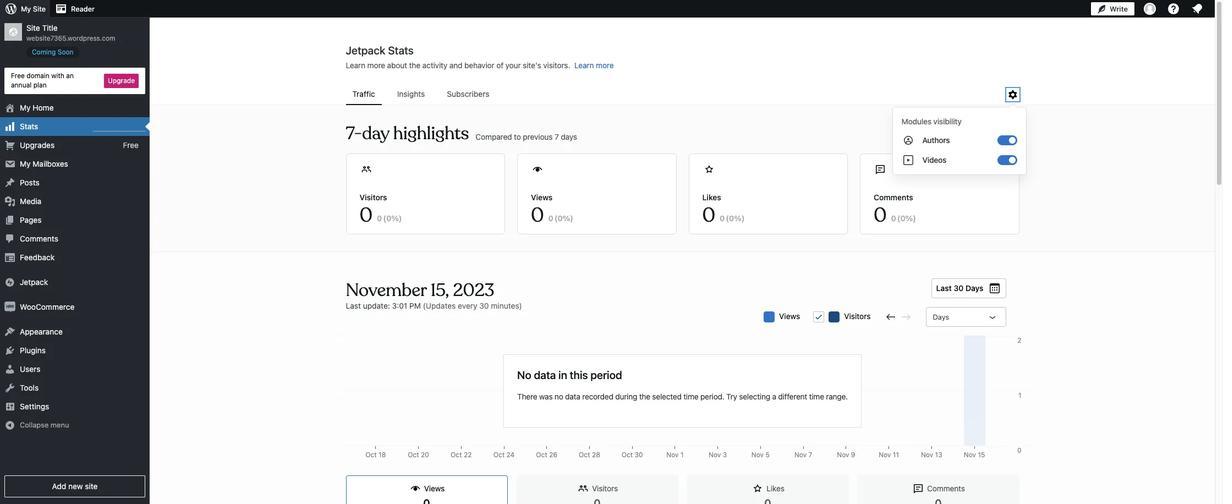 Task type: vqa. For each thing, say whether or not it's contained in the screenshot.
'MAIN CONTENT'
no



Task type: locate. For each thing, give the bounding box(es) containing it.
november 15, 2023 last update: 3:01 pm (updates every 30 minutes)
[[346, 279, 522, 310]]

collapse menu
[[20, 420, 69, 429]]

nov 7
[[795, 451, 813, 459]]

write link
[[1091, 0, 1135, 18]]

6 nov from the left
[[879, 451, 891, 459]]

2 vertical spatial comments
[[928, 484, 965, 493]]

site's
[[523, 61, 541, 70]]

my inside my mailboxes link
[[20, 159, 31, 168]]

7 left nov 9
[[809, 451, 813, 459]]

oct left 28
[[579, 451, 590, 459]]

0
[[360, 203, 373, 228], [531, 203, 544, 228], [703, 203, 716, 228], [874, 203, 887, 228], [377, 214, 382, 223], [386, 214, 391, 223], [549, 214, 554, 223], [558, 214, 563, 223], [720, 214, 725, 223], [729, 214, 734, 223], [892, 214, 897, 223], [901, 214, 906, 223], [1018, 446, 1022, 455]]

nov right oct 30
[[667, 451, 679, 459]]

%) inside likes 0 0 ( 0 %)
[[734, 214, 745, 223]]

3 %) from the left
[[734, 214, 745, 223]]

0 vertical spatial data
[[534, 369, 556, 381]]

img image inside jetpack link
[[4, 277, 15, 288]]

last left 'update:' at the left of the page
[[346, 301, 361, 310]]

3 ( from the left
[[726, 214, 729, 223]]

my for my home
[[20, 103, 31, 112]]

days up the days dropdown button
[[966, 283, 984, 293]]

1 horizontal spatial views
[[531, 193, 553, 202]]

tooltip
[[887, 101, 1027, 175]]

compared to previous 7 days
[[476, 132, 577, 141]]

nov left 3
[[709, 451, 721, 459]]

img image for woocommerce
[[4, 301, 15, 312]]

15
[[978, 451, 985, 459]]

last inside november 15, 2023 last update: 3:01 pm (updates every 30 minutes)
[[346, 301, 361, 310]]

0 vertical spatial img image
[[4, 277, 15, 288]]

media
[[20, 196, 41, 206]]

1 horizontal spatial 7
[[809, 451, 813, 459]]

oct for oct 26
[[536, 451, 548, 459]]

my home link
[[0, 98, 150, 117]]

0 horizontal spatial comments
[[20, 234, 58, 243]]

1 horizontal spatial free
[[123, 140, 139, 149]]

update:
[[363, 301, 390, 310]]

to
[[514, 132, 521, 141]]

img image left jetpack
[[4, 277, 15, 288]]

upgrades
[[20, 140, 55, 149]]

my left the reader link
[[21, 4, 31, 13]]

my inside my site link
[[21, 4, 31, 13]]

0 vertical spatial last
[[937, 283, 952, 293]]

nov for nov 11
[[879, 451, 891, 459]]

visitors inside visitors link
[[592, 484, 618, 493]]

with
[[51, 72, 64, 80]]

(
[[383, 214, 386, 223], [555, 214, 558, 223], [726, 214, 729, 223], [898, 214, 901, 223]]

data left in
[[534, 369, 556, 381]]

1 vertical spatial 30
[[480, 301, 489, 310]]

site left title
[[26, 23, 40, 32]]

( for views 0 0 ( 0 %)
[[555, 214, 558, 223]]

1 horizontal spatial comments
[[874, 193, 914, 202]]

november
[[346, 279, 427, 302]]

free for free
[[123, 140, 139, 149]]

30 left nov 1
[[635, 451, 643, 459]]

0 inside 100,000 2 1 0
[[1018, 446, 1022, 455]]

my
[[21, 4, 31, 13], [20, 103, 31, 112], [20, 159, 31, 168]]

minutes)
[[491, 301, 522, 310]]

nov for nov 13
[[921, 451, 934, 459]]

%) for views 0 0 ( 0 %)
[[563, 214, 574, 223]]

manage your notifications image
[[1191, 2, 1204, 15]]

my for my site
[[21, 4, 31, 13]]

4 oct from the left
[[494, 451, 505, 459]]

nov for nov 9
[[837, 451, 850, 459]]

1
[[1019, 391, 1022, 400], [681, 451, 684, 459]]

1 horizontal spatial 30
[[635, 451, 643, 459]]

period
[[591, 369, 622, 381]]

None checkbox
[[814, 312, 825, 323]]

pages
[[20, 215, 42, 224]]

time left range.
[[809, 392, 824, 401]]

1 %) from the left
[[391, 214, 402, 223]]

nov 5
[[752, 451, 770, 459]]

2 %) from the left
[[563, 214, 574, 223]]

oct left 26
[[536, 451, 548, 459]]

1 vertical spatial comments
[[20, 234, 58, 243]]

1 vertical spatial likes
[[767, 484, 785, 493]]

comments for left comments link
[[20, 234, 58, 243]]

2 img image from the top
[[4, 301, 15, 312]]

5 nov from the left
[[837, 451, 850, 459]]

1 vertical spatial the
[[639, 392, 651, 401]]

7 nov from the left
[[921, 451, 934, 459]]

0 horizontal spatial 7
[[555, 132, 559, 141]]

2 100,000 from the top
[[997, 451, 1022, 459]]

7
[[555, 132, 559, 141], [809, 451, 813, 459]]

comments link down media link
[[0, 229, 150, 248]]

0 horizontal spatial 30
[[480, 301, 489, 310]]

free up "annual plan"
[[11, 72, 25, 80]]

0 vertical spatial 1
[[1019, 391, 1022, 400]]

days inside dropdown button
[[933, 313, 950, 321]]

2 vertical spatial visitors
[[592, 484, 618, 493]]

likes inside likes 0 0 ( 0 %)
[[703, 193, 721, 202]]

0 vertical spatial visitors
[[360, 193, 387, 202]]

add
[[52, 482, 66, 491]]

try
[[727, 392, 737, 401]]

2 ( from the left
[[555, 214, 558, 223]]

oct for oct 24
[[494, 451, 505, 459]]

img image inside woocommerce link
[[4, 301, 15, 312]]

1 ( from the left
[[383, 214, 386, 223]]

nov left 13 at the bottom
[[921, 451, 934, 459]]

last
[[937, 283, 952, 293], [346, 301, 361, 310]]

insights
[[397, 89, 425, 99]]

1 vertical spatial site
[[26, 23, 40, 32]]

2 vertical spatial 30
[[635, 451, 643, 459]]

2 nov from the left
[[709, 451, 721, 459]]

0 vertical spatial the
[[409, 61, 421, 70]]

days button
[[926, 307, 1006, 327]]

100,000 for 100,000 2 1 0
[[997, 336, 1022, 345]]

1 horizontal spatial comments link
[[858, 476, 1020, 504]]

free for free domain with an annual plan
[[11, 72, 25, 80]]

100,000 for 100,000
[[997, 451, 1022, 459]]

days
[[966, 283, 984, 293], [933, 313, 950, 321]]

2
[[1018, 336, 1022, 345]]

soon
[[58, 48, 74, 56]]

oct for oct 20
[[408, 451, 419, 459]]

menu
[[346, 84, 1006, 105]]

nov 9
[[837, 451, 856, 459]]

0 vertical spatial 30
[[954, 283, 964, 293]]

write
[[1110, 4, 1128, 13]]

comments inside comments 0 0 ( 0 %)
[[874, 193, 914, 202]]

oct right 28
[[622, 451, 633, 459]]

posts link
[[0, 173, 150, 192]]

img image
[[4, 277, 15, 288], [4, 301, 15, 312]]

oct 24
[[494, 451, 515, 459]]

the right the about
[[409, 61, 421, 70]]

0 vertical spatial comments link
[[0, 229, 150, 248]]

nov 13
[[921, 451, 943, 459]]

7 left days
[[555, 132, 559, 141]]

likes for likes
[[767, 484, 785, 493]]

3 oct from the left
[[451, 451, 462, 459]]

oct left 18
[[366, 451, 377, 459]]

my left home
[[20, 103, 31, 112]]

8 nov from the left
[[964, 451, 976, 459]]

4 %) from the left
[[906, 214, 916, 223]]

stats link
[[0, 117, 150, 136]]

comments link inside jetpack stats main content
[[858, 476, 1020, 504]]

( inside views 0 0 ( 0 %)
[[555, 214, 558, 223]]

0 horizontal spatial views
[[424, 484, 445, 493]]

nov for nov 3
[[709, 451, 721, 459]]

likes 0 0 ( 0 %)
[[703, 193, 745, 228]]

about
[[387, 61, 407, 70]]

0 vertical spatial views
[[531, 193, 553, 202]]

upgrade
[[108, 76, 135, 85]]

site title website7365.wordpress.com coming soon
[[26, 23, 115, 56]]

nov left the 15
[[964, 451, 976, 459]]

%)
[[391, 214, 402, 223], [563, 214, 574, 223], [734, 214, 745, 223], [906, 214, 916, 223]]

nov
[[667, 451, 679, 459], [709, 451, 721, 459], [752, 451, 764, 459], [795, 451, 807, 459], [837, 451, 850, 459], [879, 451, 891, 459], [921, 451, 934, 459], [964, 451, 976, 459]]

my mailboxes
[[20, 159, 68, 168]]

1 vertical spatial img image
[[4, 301, 15, 312]]

oct for oct 28
[[579, 451, 590, 459]]

%) inside visitors 0 0 ( 0 %)
[[391, 214, 402, 223]]

oct left the 20 in the bottom of the page
[[408, 451, 419, 459]]

0 horizontal spatial likes
[[703, 193, 721, 202]]

site up title
[[33, 4, 46, 13]]

0 vertical spatial my
[[21, 4, 31, 13]]

highlights
[[393, 122, 469, 145]]

1 horizontal spatial 1
[[1019, 391, 1022, 400]]

1 vertical spatial 1
[[681, 451, 684, 459]]

1 horizontal spatial last
[[937, 283, 952, 293]]

( inside likes 0 0 ( 0 %)
[[726, 214, 729, 223]]

site inside the site title website7365.wordpress.com coming soon
[[26, 23, 40, 32]]

0 horizontal spatial the
[[409, 61, 421, 70]]

0 horizontal spatial time
[[684, 392, 699, 401]]

there was no data recorded during the selected time period. try selecting a different time range.
[[517, 392, 848, 401]]

comments
[[874, 193, 914, 202], [20, 234, 58, 243], [928, 484, 965, 493]]

100,000 right the 15
[[997, 451, 1022, 459]]

30 inside 'button'
[[954, 283, 964, 293]]

my up posts
[[20, 159, 31, 168]]

3 nov from the left
[[752, 451, 764, 459]]

( for comments 0 0 ( 0 %)
[[898, 214, 901, 223]]

the right the during
[[639, 392, 651, 401]]

last 30 days
[[937, 283, 984, 293]]

0 horizontal spatial visitors
[[360, 193, 387, 202]]

0 horizontal spatial last
[[346, 301, 361, 310]]

5 oct from the left
[[536, 451, 548, 459]]

data right no
[[565, 392, 581, 401]]

1 vertical spatial last
[[346, 301, 361, 310]]

1 img image from the top
[[4, 277, 15, 288]]

1 horizontal spatial days
[[966, 283, 984, 293]]

img image left woocommerce at left bottom
[[4, 301, 15, 312]]

during
[[616, 392, 637, 401]]

reader
[[71, 4, 95, 13]]

1 vertical spatial my
[[20, 103, 31, 112]]

free inside free domain with an annual plan
[[11, 72, 25, 80]]

recorded
[[583, 392, 614, 401]]

time left period.
[[684, 392, 699, 401]]

0 vertical spatial comments
[[874, 193, 914, 202]]

1 horizontal spatial the
[[639, 392, 651, 401]]

learn more link
[[575, 61, 614, 70]]

4 nov from the left
[[795, 451, 807, 459]]

1 vertical spatial comments link
[[858, 476, 1020, 504]]

1 vertical spatial 100,000
[[997, 451, 1022, 459]]

there
[[517, 392, 537, 401]]

1 vertical spatial visitors
[[844, 312, 871, 321]]

last up the days dropdown button
[[937, 283, 952, 293]]

30 up the days dropdown button
[[954, 283, 964, 293]]

1 vertical spatial views
[[779, 312, 800, 321]]

menu containing traffic
[[346, 84, 1006, 105]]

my inside my home link
[[20, 103, 31, 112]]

data
[[534, 369, 556, 381], [565, 392, 581, 401]]

users
[[20, 364, 40, 374]]

add new site
[[52, 482, 98, 491]]

tools link
[[0, 378, 150, 397]]

1 vertical spatial free
[[123, 140, 139, 149]]

jetpack stats main content
[[150, 43, 1215, 504]]

2 horizontal spatial comments
[[928, 484, 965, 493]]

likes for likes 0 0 ( 0 %)
[[703, 193, 721, 202]]

2 oct from the left
[[408, 451, 419, 459]]

0 horizontal spatial days
[[933, 313, 950, 321]]

1 vertical spatial days
[[933, 313, 950, 321]]

previous
[[523, 132, 553, 141]]

activity
[[423, 61, 448, 70]]

( inside comments 0 0 ( 0 %)
[[898, 214, 901, 223]]

oct
[[366, 451, 377, 459], [408, 451, 419, 459], [451, 451, 462, 459], [494, 451, 505, 459], [536, 451, 548, 459], [579, 451, 590, 459], [622, 451, 633, 459]]

4 ( from the left
[[898, 214, 901, 223]]

posts
[[20, 178, 39, 187]]

woocommerce
[[20, 302, 75, 311]]

0 vertical spatial likes
[[703, 193, 721, 202]]

( inside visitors 0 0 ( 0 %)
[[383, 214, 386, 223]]

subscribers link
[[441, 84, 496, 104]]

1 vertical spatial data
[[565, 392, 581, 401]]

comments link down 13 at the bottom
[[858, 476, 1020, 504]]

nov left 11
[[879, 451, 891, 459]]

nov left 9
[[837, 451, 850, 459]]

1 oct from the left
[[366, 451, 377, 459]]

30 right the every
[[480, 301, 489, 310]]

2 horizontal spatial views
[[779, 312, 800, 321]]

6 oct from the left
[[579, 451, 590, 459]]

free down highest hourly views 0 image
[[123, 140, 139, 149]]

comments 0 0 ( 0 %)
[[874, 193, 916, 228]]

nov right 5
[[795, 451, 807, 459]]

days down 'last 30 days'
[[933, 313, 950, 321]]

0 vertical spatial free
[[11, 72, 25, 80]]

2 time from the left
[[809, 392, 824, 401]]

modules
[[902, 117, 932, 126]]

100,000 2 1 0
[[997, 336, 1022, 455]]

9
[[851, 451, 856, 459]]

2 horizontal spatial 30
[[954, 283, 964, 293]]

7 oct from the left
[[622, 451, 633, 459]]

nov for nov 7
[[795, 451, 807, 459]]

1 nov from the left
[[667, 451, 679, 459]]

0 vertical spatial 100,000
[[997, 336, 1022, 345]]

%) inside views 0 0 ( 0 %)
[[563, 214, 574, 223]]

3:01
[[392, 301, 407, 310]]

new
[[68, 482, 83, 491]]

tools
[[20, 383, 39, 392]]

1 100,000 from the top
[[997, 336, 1022, 345]]

oct left '22'
[[451, 451, 462, 459]]

0 horizontal spatial free
[[11, 72, 25, 80]]

1 horizontal spatial time
[[809, 392, 824, 401]]

100,000 down the days dropdown button
[[997, 336, 1022, 345]]

last inside 'button'
[[937, 283, 952, 293]]

1 horizontal spatial visitors
[[592, 484, 618, 493]]

%) inside comments 0 0 ( 0 %)
[[906, 214, 916, 223]]

nov left 5
[[752, 451, 764, 459]]

jetpack link
[[0, 273, 150, 291]]

0 vertical spatial days
[[966, 283, 984, 293]]

reader link
[[50, 0, 99, 18]]

plugins link
[[0, 341, 150, 360]]

2 vertical spatial my
[[20, 159, 31, 168]]

oct left 24 at left bottom
[[494, 451, 505, 459]]

1 vertical spatial 7
[[809, 451, 813, 459]]

5
[[766, 451, 770, 459]]

free
[[11, 72, 25, 80], [123, 140, 139, 149]]

1 horizontal spatial data
[[565, 392, 581, 401]]

1 inside 100,000 2 1 0
[[1019, 391, 1022, 400]]

1 horizontal spatial likes
[[767, 484, 785, 493]]



Task type: describe. For each thing, give the bounding box(es) containing it.
7-day highlights
[[346, 122, 469, 145]]

0 horizontal spatial data
[[534, 369, 556, 381]]

visitors 0 0 ( 0 %)
[[360, 193, 402, 228]]

different
[[778, 392, 808, 401]]

the inside 'jetpack stats learn more about the activity and behavior of your site's visitors. learn more'
[[409, 61, 421, 70]]

nov 11
[[879, 451, 899, 459]]

2 horizontal spatial visitors
[[844, 312, 871, 321]]

feedback
[[20, 252, 55, 262]]

jetpack stats
[[346, 44, 414, 57]]

days inside 'button'
[[966, 283, 984, 293]]

%) for visitors 0 0 ( 0 %)
[[391, 214, 402, 223]]

0 horizontal spatial comments link
[[0, 229, 150, 248]]

this
[[570, 369, 588, 381]]

oct for oct 30
[[622, 451, 633, 459]]

highest hourly views 0 image
[[93, 124, 145, 131]]

views 0 0 ( 0 %)
[[531, 193, 574, 228]]

users link
[[0, 360, 150, 378]]

title
[[42, 23, 58, 32]]

menu inside jetpack stats main content
[[346, 84, 1006, 105]]

2023
[[453, 279, 495, 302]]

visitors link
[[517, 476, 678, 504]]

and
[[450, 61, 463, 70]]

22
[[464, 451, 472, 459]]

oct for oct 22
[[451, 451, 462, 459]]

24
[[507, 451, 515, 459]]

views link
[[346, 476, 508, 504]]

more
[[367, 61, 385, 70]]

2 vertical spatial views
[[424, 484, 445, 493]]

oct for oct 18
[[366, 451, 377, 459]]

oct 22
[[451, 451, 472, 459]]

15,
[[431, 279, 449, 302]]

30 for last
[[954, 283, 964, 293]]

coming
[[32, 48, 56, 56]]

days
[[561, 132, 577, 141]]

( for visitors 0 0 ( 0 %)
[[383, 214, 386, 223]]

nov for nov 15
[[964, 451, 976, 459]]

(updates
[[423, 301, 456, 310]]

woocommerce link
[[0, 298, 150, 316]]

media link
[[0, 192, 150, 211]]

collapse
[[20, 420, 49, 429]]

nov 1
[[667, 451, 684, 459]]

website7365.wordpress.com
[[26, 34, 115, 42]]

comments for comments link in the jetpack stats main content
[[928, 484, 965, 493]]

tooltip containing modules visibility
[[887, 101, 1027, 175]]

my for my mailboxes
[[20, 159, 31, 168]]

0 vertical spatial 7
[[555, 132, 559, 141]]

nov 15
[[964, 451, 985, 459]]

authors
[[923, 135, 950, 145]]

jetpack
[[20, 277, 48, 287]]

upgrade button
[[104, 74, 139, 88]]

( for likes 0 0 ( 0 %)
[[726, 214, 729, 223]]

18
[[379, 451, 386, 459]]

plugins
[[20, 345, 46, 355]]

oct 18
[[366, 451, 386, 459]]

stats
[[20, 121, 38, 131]]

my site link
[[0, 0, 50, 18]]

add new site link
[[4, 476, 145, 498]]

1 time from the left
[[684, 392, 699, 401]]

nov for nov 5
[[752, 451, 764, 459]]

oct 20
[[408, 451, 429, 459]]

oct 30
[[622, 451, 643, 459]]

collapse menu link
[[0, 416, 150, 434]]

feedback link
[[0, 248, 150, 267]]

no
[[555, 392, 563, 401]]

was
[[539, 392, 553, 401]]

learn more
[[575, 61, 614, 70]]

3
[[723, 451, 727, 459]]

img image for jetpack
[[4, 277, 15, 288]]

domain
[[27, 72, 49, 80]]

appearance link
[[0, 322, 150, 341]]

26
[[549, 451, 558, 459]]

my profile image
[[1144, 3, 1156, 15]]

traffic
[[353, 89, 375, 99]]

30 inside november 15, 2023 last update: 3:01 pm (updates every 30 minutes)
[[480, 301, 489, 310]]

menu
[[51, 420, 69, 429]]

0 vertical spatial site
[[33, 4, 46, 13]]

learn
[[346, 61, 365, 70]]

videos
[[923, 155, 947, 165]]

last 30 days button
[[932, 279, 1006, 298]]

range.
[[826, 392, 848, 401]]

nov for nov 1
[[667, 451, 679, 459]]

visitors inside visitors 0 0 ( 0 %)
[[360, 193, 387, 202]]

my site
[[21, 4, 46, 13]]

my home
[[20, 103, 54, 112]]

none checkbox inside jetpack stats main content
[[814, 312, 825, 323]]

modules visibility
[[902, 117, 962, 126]]

your
[[506, 61, 521, 70]]

annual plan
[[11, 81, 47, 89]]

selected
[[652, 392, 682, 401]]

behavior
[[465, 61, 495, 70]]

day
[[362, 122, 389, 145]]

in
[[559, 369, 567, 381]]

30 for oct
[[635, 451, 643, 459]]

0 horizontal spatial 1
[[681, 451, 684, 459]]

%) for comments 0 0 ( 0 %)
[[906, 214, 916, 223]]

appearance
[[20, 327, 63, 336]]

mailboxes
[[33, 159, 68, 168]]

compared
[[476, 132, 512, 141]]

20
[[421, 451, 429, 459]]

help image
[[1167, 2, 1181, 15]]

subscribers
[[447, 89, 490, 99]]

%) for likes 0 0 ( 0 %)
[[734, 214, 745, 223]]

views inside views 0 0 ( 0 %)
[[531, 193, 553, 202]]

selecting
[[739, 392, 771, 401]]

11
[[893, 451, 899, 459]]

no
[[517, 369, 532, 381]]



